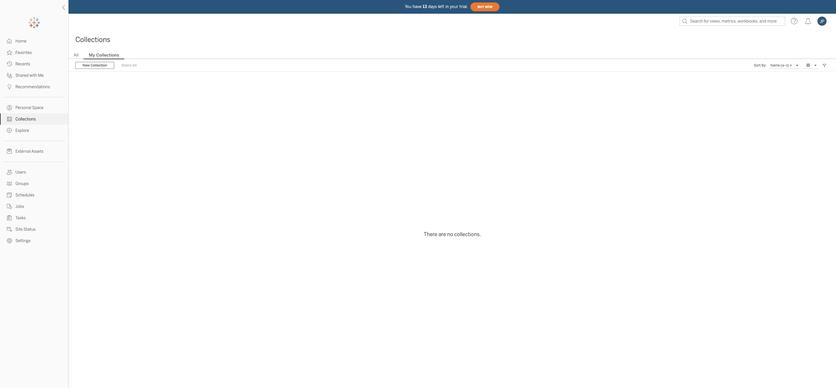Task type: describe. For each thing, give the bounding box(es) containing it.
users
[[15, 170, 26, 175]]

by text only_f5he34f image for personal space
[[7, 105, 12, 110]]

by text only_f5he34f image for users
[[7, 170, 12, 175]]

with
[[29, 73, 37, 78]]

you
[[405, 4, 412, 9]]

(a–z)
[[781, 63, 789, 67]]

select all
[[121, 63, 137, 67]]

tasks
[[15, 216, 26, 220]]

shared with me link
[[0, 70, 68, 81]]

personal space
[[15, 105, 44, 110]]

your
[[450, 4, 458, 9]]

by text only_f5he34f image for explore
[[7, 128, 12, 133]]

collections link
[[0, 113, 68, 125]]

personal
[[15, 105, 31, 110]]

shared with me
[[15, 73, 44, 78]]

0 vertical spatial collections
[[75, 35, 110, 44]]

explore
[[15, 128, 29, 133]]

home
[[15, 39, 26, 44]]

Search for views, metrics, workbooks, and more text field
[[680, 17, 785, 26]]

favorites link
[[0, 47, 68, 58]]

shared
[[15, 73, 29, 78]]

groups
[[15, 181, 29, 186]]

external
[[15, 149, 30, 154]]

left
[[438, 4, 444, 9]]

by text only_f5he34f image for groups
[[7, 181, 12, 186]]

select
[[121, 63, 132, 67]]

name (a–z)
[[771, 63, 789, 67]]

recommendations link
[[0, 81, 68, 93]]

new
[[83, 63, 90, 67]]

are
[[439, 231, 446, 238]]

name (a–z) button
[[768, 62, 800, 69]]

settings link
[[0, 235, 68, 246]]

explore link
[[0, 125, 68, 136]]

recommendations
[[15, 85, 50, 89]]

you have 13 days left in your trial.
[[405, 4, 468, 9]]

jobs link
[[0, 201, 68, 212]]

trial.
[[460, 4, 468, 9]]

main navigation. press the up and down arrow keys to access links. element
[[0, 35, 68, 246]]

in
[[445, 4, 449, 9]]

schedules
[[15, 193, 34, 198]]

by text only_f5he34f image for recents
[[7, 61, 12, 67]]

users link
[[0, 167, 68, 178]]

there
[[424, 231, 437, 238]]

status
[[23, 227, 36, 232]]



Task type: vqa. For each thing, say whether or not it's contained in the screenshot.
The Samples Link
no



Task type: locate. For each thing, give the bounding box(es) containing it.
no
[[447, 231, 453, 238]]

7 by text only_f5he34f image from the top
[[7, 181, 12, 186]]

by text only_f5he34f image inside explore link
[[7, 128, 12, 133]]

navigation
[[69, 51, 836, 59]]

by text only_f5he34f image inside site status link
[[7, 227, 12, 232]]

my
[[89, 53, 95, 58]]

recents link
[[0, 58, 68, 70]]

by text only_f5he34f image
[[7, 39, 12, 44], [7, 50, 12, 55], [7, 61, 12, 67], [7, 73, 12, 78], [7, 149, 12, 154], [7, 170, 12, 175], [7, 181, 12, 186], [7, 192, 12, 198], [7, 204, 12, 209], [7, 215, 12, 220], [7, 238, 12, 243]]

3 by text only_f5he34f image from the top
[[7, 61, 12, 67]]

10 by text only_f5he34f image from the top
[[7, 215, 12, 220]]

by text only_f5he34f image for jobs
[[7, 204, 12, 209]]

collections.
[[454, 231, 481, 238]]

by text only_f5he34f image inside 'recents' link
[[7, 61, 12, 67]]

by text only_f5he34f image for settings
[[7, 238, 12, 243]]

external assets
[[15, 149, 43, 154]]

collections
[[75, 35, 110, 44], [96, 53, 119, 58], [15, 117, 36, 122]]

me
[[38, 73, 44, 78]]

navigation panel element
[[0, 17, 68, 246]]

grid view image
[[806, 63, 811, 68]]

have
[[413, 4, 422, 9]]

by text only_f5he34f image for tasks
[[7, 215, 12, 220]]

by text only_f5he34f image for site status
[[7, 227, 12, 232]]

my collections
[[89, 53, 119, 58]]

by text only_f5he34f image left explore
[[7, 128, 12, 133]]

2 by text only_f5he34f image from the top
[[7, 105, 12, 110]]

site status link
[[0, 224, 68, 235]]

1 by text only_f5he34f image from the top
[[7, 39, 12, 44]]

home link
[[0, 35, 68, 47]]

collections inside 'main navigation. press the up and down arrow keys to access links.' element
[[15, 117, 36, 122]]

navigation containing all
[[69, 51, 836, 59]]

name
[[771, 63, 780, 67]]

collections up my
[[75, 35, 110, 44]]

all
[[74, 53, 79, 58], [132, 63, 137, 67]]

new collection
[[83, 63, 107, 67]]

by text only_f5he34f image left users
[[7, 170, 12, 175]]

by text only_f5he34f image left 'site'
[[7, 227, 12, 232]]

2 by text only_f5he34f image from the top
[[7, 50, 12, 55]]

collections down personal
[[15, 117, 36, 122]]

by text only_f5he34f image inside favorites link
[[7, 50, 12, 55]]

0 vertical spatial all
[[74, 53, 79, 58]]

11 by text only_f5he34f image from the top
[[7, 238, 12, 243]]

buy
[[478, 5, 484, 9]]

by text only_f5he34f image left schedules
[[7, 192, 12, 198]]

by text only_f5he34f image inside schedules link
[[7, 192, 12, 198]]

recents
[[15, 62, 30, 67]]

by text only_f5he34f image left recommendations
[[7, 84, 12, 89]]

by:
[[762, 63, 767, 67]]

1 vertical spatial collections
[[96, 53, 119, 58]]

new collection button
[[75, 62, 114, 69]]

1 by text only_f5he34f image from the top
[[7, 84, 12, 89]]

sort by:
[[754, 63, 767, 67]]

site status
[[15, 227, 36, 232]]

collections inside sub-spaces tab list
[[96, 53, 119, 58]]

tasks link
[[0, 212, 68, 224]]

personal space link
[[0, 102, 68, 113]]

favorites
[[15, 50, 32, 55]]

by text only_f5he34f image left recents
[[7, 61, 12, 67]]

all inside select all button
[[132, 63, 137, 67]]

site
[[15, 227, 23, 232]]

external assets link
[[0, 146, 68, 157]]

13
[[423, 4, 427, 9]]

buy now
[[478, 5, 493, 9]]

space
[[32, 105, 44, 110]]

now
[[485, 5, 493, 9]]

by text only_f5he34f image inside home link
[[7, 39, 12, 44]]

5 by text only_f5he34f image from the top
[[7, 227, 12, 232]]

groups link
[[0, 178, 68, 189]]

collection
[[91, 63, 107, 67]]

by text only_f5he34f image inside shared with me link
[[7, 73, 12, 78]]

2 vertical spatial collections
[[15, 117, 36, 122]]

by text only_f5he34f image inside groups link
[[7, 181, 12, 186]]

all left my
[[74, 53, 79, 58]]

by text only_f5he34f image left settings
[[7, 238, 12, 243]]

0 horizontal spatial all
[[74, 53, 79, 58]]

by text only_f5he34f image inside collections link
[[7, 117, 12, 122]]

5 by text only_f5he34f image from the top
[[7, 149, 12, 154]]

select all button
[[118, 62, 140, 69]]

by text only_f5he34f image inside "settings" link
[[7, 238, 12, 243]]

by text only_f5he34f image left shared
[[7, 73, 12, 78]]

6 by text only_f5he34f image from the top
[[7, 170, 12, 175]]

by text only_f5he34f image for recommendations
[[7, 84, 12, 89]]

by text only_f5he34f image for collections
[[7, 117, 12, 122]]

9 by text only_f5he34f image from the top
[[7, 204, 12, 209]]

sort
[[754, 63, 761, 67]]

by text only_f5he34f image left tasks
[[7, 215, 12, 220]]

by text only_f5he34f image for schedules
[[7, 192, 12, 198]]

by text only_f5he34f image inside the users link
[[7, 170, 12, 175]]

by text only_f5he34f image for favorites
[[7, 50, 12, 55]]

by text only_f5he34f image inside jobs link
[[7, 204, 12, 209]]

there are no collections.
[[424, 231, 481, 238]]

jobs
[[15, 204, 24, 209]]

by text only_f5he34f image left personal
[[7, 105, 12, 110]]

all inside sub-spaces tab list
[[74, 53, 79, 58]]

sub-spaces tab list
[[69, 52, 836, 59]]

8 by text only_f5he34f image from the top
[[7, 192, 12, 198]]

buy now button
[[470, 2, 500, 11]]

days
[[428, 4, 437, 9]]

collections up collection
[[96, 53, 119, 58]]

collections main content
[[69, 29, 836, 388]]

assets
[[31, 149, 43, 154]]

by text only_f5he34f image
[[7, 84, 12, 89], [7, 105, 12, 110], [7, 117, 12, 122], [7, 128, 12, 133], [7, 227, 12, 232]]

by text only_f5he34f image for home
[[7, 39, 12, 44]]

4 by text only_f5he34f image from the top
[[7, 128, 12, 133]]

by text only_f5he34f image up explore link
[[7, 117, 12, 122]]

1 vertical spatial all
[[132, 63, 137, 67]]

by text only_f5he34f image for external assets
[[7, 149, 12, 154]]

3 by text only_f5he34f image from the top
[[7, 117, 12, 122]]

by text only_f5he34f image inside the recommendations link
[[7, 84, 12, 89]]

1 horizontal spatial all
[[132, 63, 137, 67]]

by text only_f5he34f image inside 'tasks' link
[[7, 215, 12, 220]]

by text only_f5he34f image inside personal space link
[[7, 105, 12, 110]]

by text only_f5he34f image left home on the left top
[[7, 39, 12, 44]]

by text only_f5he34f image left "jobs"
[[7, 204, 12, 209]]

by text only_f5he34f image left 'external'
[[7, 149, 12, 154]]

schedules link
[[0, 189, 68, 201]]

by text only_f5he34f image for shared with me
[[7, 73, 12, 78]]

by text only_f5he34f image left groups
[[7, 181, 12, 186]]

by text only_f5he34f image left favorites
[[7, 50, 12, 55]]

by text only_f5he34f image inside "external assets" link
[[7, 149, 12, 154]]

all right select
[[132, 63, 137, 67]]

settings
[[15, 238, 31, 243]]

4 by text only_f5he34f image from the top
[[7, 73, 12, 78]]



